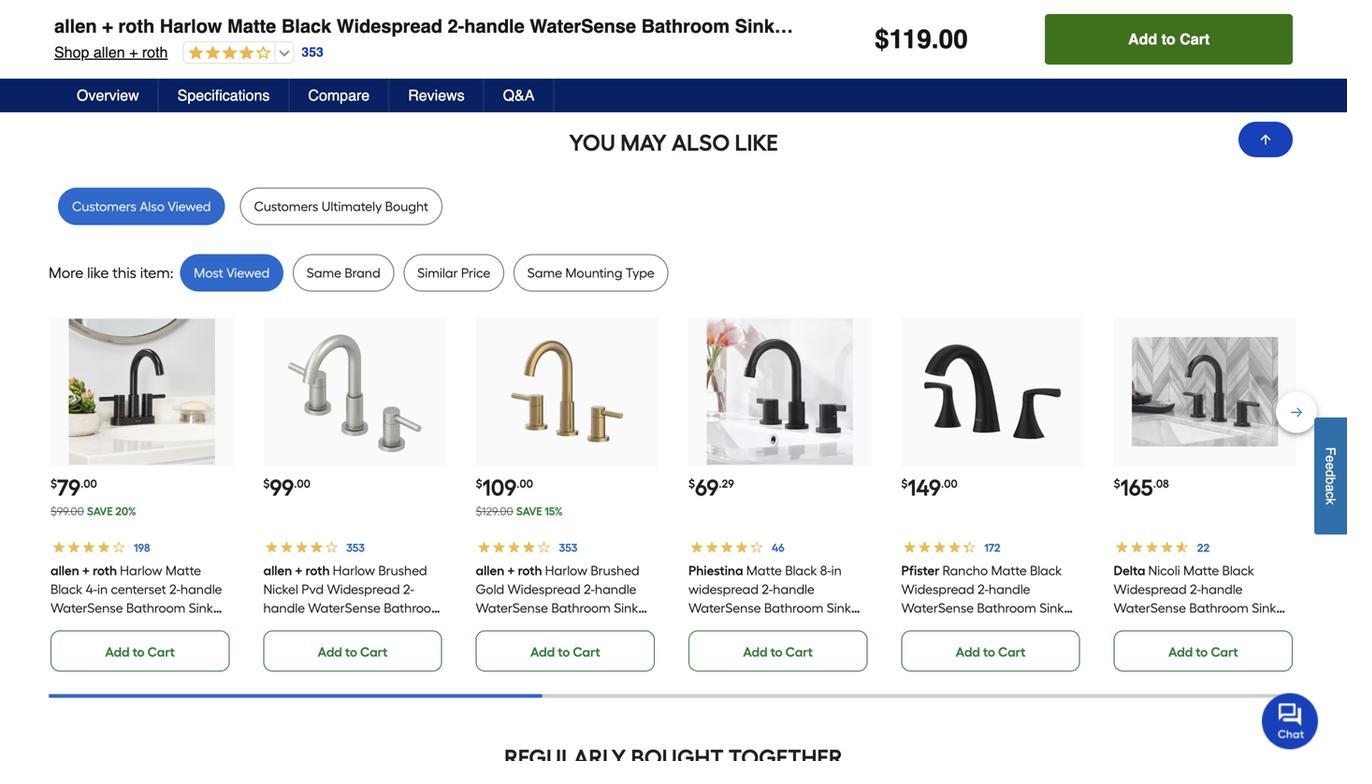 Task type: locate. For each thing, give the bounding box(es) containing it.
+ inside 79 list item
[[82, 563, 90, 579]]

roth inside 109 list item
[[518, 563, 543, 579]]

matte up widespread
[[747, 563, 782, 579]]

allen + roth inside 109 list item
[[476, 563, 543, 579]]

add inside '149' 'list item'
[[956, 644, 981, 660]]

69 list item
[[689, 317, 872, 672]]

allen + roth harlow matte black 4-in centerset 2-handle watersense bathroom sink faucet with drain and deck plate image
[[69, 319, 215, 465]]

$ for 99
[[263, 477, 270, 491]]

to for 99 list item
[[345, 644, 358, 660]]

southdeep products image
[[263, 0, 446, 21], [689, 0, 872, 21]]

add to cart link inside 109 list item
[[476, 630, 655, 672]]

allen up nickel
[[263, 563, 292, 579]]

nickel
[[263, 581, 298, 597]]

0 vertical spatial in
[[832, 563, 842, 579]]

faucet inside matte black 8-in widespread 2-handle watersense bathroom sink faucet with drain
[[689, 619, 730, 635]]

save inside 79 list item
[[87, 505, 113, 518]]

specifications
[[178, 87, 270, 104]]

roth up 4-
[[93, 563, 117, 579]]

customers for customers ultimately bought
[[254, 198, 319, 214]]

customers up like at the top of page
[[72, 198, 137, 214]]

0 horizontal spatial southdeep products image
[[263, 0, 446, 21]]

.
[[932, 24, 939, 54]]

bathroom inside harlow matte black 4-in centerset 2-handle watersense bathroom sink faucet with drain and deck plate
[[126, 600, 186, 616]]

in
[[832, 563, 842, 579], [97, 581, 108, 597]]

brushed inside "harlow brushed nickel pvd widespread 2- handle watersense bathroom sink faucet with drain"
[[378, 563, 427, 579]]

add to cart link
[[51, 34, 230, 75], [263, 34, 442, 75], [902, 34, 1081, 75], [1115, 34, 1294, 75], [51, 630, 230, 672], [263, 630, 442, 672], [476, 630, 655, 672], [689, 630, 868, 672], [902, 630, 1081, 672], [1115, 630, 1294, 672]]

1 allen + roth from the left
[[51, 563, 117, 579]]

bathroom inside nicoli matte black widespread 2-handle watersense bathroom sink faucet with drain
[[1190, 600, 1250, 616]]

brushed for handle
[[591, 563, 640, 579]]

0 horizontal spatial viewed
[[168, 198, 211, 214]]

nicoli
[[1149, 563, 1181, 579]]

save left '15%'
[[517, 505, 543, 518]]

.00 inside $ 99 .00
[[294, 477, 311, 491]]

add to cart inside 69 list item
[[744, 644, 813, 660]]

with
[[846, 15, 883, 37], [94, 619, 120, 635], [335, 619, 360, 635], [520, 619, 545, 635], [733, 619, 758, 635], [946, 619, 971, 635], [1158, 619, 1184, 635]]

matte right nicoli
[[1184, 563, 1220, 579]]

$ inside $ 69 .29
[[689, 477, 695, 491]]

black left 8-
[[786, 563, 818, 579]]

+ up pvd
[[295, 563, 303, 579]]

in left pfister
[[832, 563, 842, 579]]

k
[[1324, 498, 1339, 505]]

black right nicoli
[[1223, 563, 1255, 579]]

black for rancho matte black widespread 2-handle watersense bathroom sink faucet with drain
[[1030, 563, 1063, 579]]

allen + roth inside 99 list item
[[263, 563, 330, 579]]

0 horizontal spatial brushed
[[378, 563, 427, 579]]

119
[[890, 24, 932, 54]]

$
[[875, 24, 890, 54], [51, 477, 57, 491], [263, 477, 270, 491], [476, 477, 483, 491], [689, 477, 695, 491], [902, 477, 908, 491], [1115, 477, 1121, 491]]

matte up 3.9 stars image
[[228, 15, 276, 37]]

149 list item
[[902, 317, 1085, 672]]

brand
[[345, 265, 381, 281]]

roth down the $129.00 save 15%
[[518, 563, 543, 579]]

2 brushed from the left
[[591, 563, 640, 579]]

roth inside 79 list item
[[93, 563, 117, 579]]

sink
[[735, 15, 775, 37], [189, 600, 213, 616], [614, 600, 639, 616], [827, 600, 852, 616], [1040, 600, 1065, 616], [1253, 600, 1277, 616], [263, 619, 288, 635]]

1 horizontal spatial also
[[672, 129, 730, 156]]

brushed for 2-
[[378, 563, 427, 579]]

.08
[[1154, 477, 1170, 491]]

harlow brushed gold widespread 2-handle watersense bathroom sink faucet with drain
[[476, 563, 640, 635]]

faucet inside harlow matte black 4-in centerset 2-handle watersense bathroom sink faucet with drain and deck plate
[[51, 619, 91, 635]]

+ inside 99 list item
[[295, 563, 303, 579]]

2 horizontal spatial allen + roth
[[476, 563, 543, 579]]

$ inside $ 79 .00
[[51, 477, 57, 491]]

cart inside 165 list item
[[1212, 644, 1239, 660]]

same left "brand"
[[307, 265, 342, 281]]

1 horizontal spatial brushed
[[591, 563, 640, 579]]

cart inside 69 list item
[[786, 644, 813, 660]]

widespread inside the harlow brushed gold widespread 2-handle watersense bathroom sink faucet with drain
[[508, 581, 581, 597]]

allen down $99.00
[[51, 563, 79, 579]]

.00 inside $ 79 .00
[[81, 477, 97, 491]]

+ for harlow brushed nickel pvd widespread 2- handle watersense bathroom sink faucet with drain
[[295, 563, 303, 579]]

same left mounting
[[528, 265, 563, 281]]

1 horizontal spatial southdeep products image
[[689, 0, 872, 21]]

widespread inside nicoli matte black widespread 2-handle watersense bathroom sink faucet with drain
[[1115, 581, 1188, 597]]

save for 109
[[517, 505, 543, 518]]

:
[[170, 264, 174, 282]]

reviews button
[[390, 79, 485, 112]]

3 allen + roth from the left
[[476, 563, 543, 579]]

add inside 79 list item
[[105, 644, 130, 660]]

black right rancho on the bottom
[[1030, 563, 1063, 579]]

add to cart
[[1129, 30, 1211, 48], [105, 48, 175, 64], [318, 48, 388, 64], [956, 48, 1026, 64], [1169, 48, 1239, 64], [105, 644, 175, 660], [318, 644, 388, 660], [531, 644, 601, 660], [744, 644, 813, 660], [956, 644, 1026, 660], [1169, 644, 1239, 660]]

roth up pvd
[[306, 563, 330, 579]]

black up 353
[[282, 15, 332, 37]]

matte inside rancho matte black widespread 2-handle watersense bathroom sink faucet with drain
[[992, 563, 1027, 579]]

2 allen + roth from the left
[[263, 563, 330, 579]]

add for fourth add to cart list item from the right
[[105, 48, 130, 64]]

to
[[1162, 30, 1176, 48], [133, 48, 145, 64], [345, 48, 358, 64], [984, 48, 996, 64], [1197, 48, 1209, 64], [133, 644, 145, 660], [345, 644, 358, 660], [558, 644, 570, 660], [771, 644, 783, 660], [984, 644, 996, 660], [1197, 644, 1209, 660]]

brushed inside the harlow brushed gold widespread 2-handle watersense bathroom sink faucet with drain
[[591, 563, 640, 579]]

1 horizontal spatial same
[[528, 265, 563, 281]]

sink inside harlow matte black 4-in centerset 2-handle watersense bathroom sink faucet with drain and deck plate
[[189, 600, 213, 616]]

e up b
[[1324, 462, 1339, 470]]

add inside 165 list item
[[1169, 644, 1194, 660]]

0 horizontal spatial same
[[307, 265, 342, 281]]

+ up 4-
[[82, 563, 90, 579]]

allen + roth for 109
[[476, 563, 543, 579]]

add to cart list item
[[51, 0, 233, 75], [263, 0, 446, 75], [902, 0, 1085, 75], [1115, 0, 1297, 75]]

to inside '149' 'list item'
[[984, 644, 996, 660]]

cart for 109 list item
[[573, 644, 601, 660]]

3 .00 from the left
[[517, 477, 533, 491]]

add to cart inside 79 list item
[[105, 644, 175, 660]]

to for first add to cart list item from right
[[1197, 48, 1209, 64]]

q&a
[[503, 87, 535, 104]]

2 .00 from the left
[[294, 477, 311, 491]]

1 vertical spatial viewed
[[226, 265, 270, 281]]

cart inside add to cart button
[[1181, 30, 1211, 48]]

black inside nicoli matte black widespread 2-handle watersense bathroom sink faucet with drain
[[1223, 563, 1255, 579]]

regularly bought together heading
[[49, 739, 1299, 761]]

0 horizontal spatial customers
[[72, 198, 137, 214]]

$ inside $ 149 .00
[[902, 477, 908, 491]]

viewed up :
[[168, 198, 211, 214]]

add to cart inside 99 list item
[[318, 644, 388, 660]]

specifications button
[[159, 79, 290, 112]]

.00 for 149
[[942, 477, 958, 491]]

harlow inside "harlow brushed nickel pvd widespread 2- handle watersense bathroom sink faucet with drain"
[[333, 563, 375, 579]]

add to cart inside '149' 'list item'
[[956, 644, 1026, 660]]

shop
[[54, 44, 89, 61]]

watersense inside "harlow brushed nickel pvd widespread 2- handle watersense bathroom sink faucet with drain"
[[308, 600, 381, 616]]

.00 inside $ 149 .00
[[942, 477, 958, 491]]

bathroom inside rancho matte black widespread 2-handle watersense bathroom sink faucet with drain
[[977, 600, 1037, 616]]

2 save from the left
[[517, 505, 543, 518]]

2 customers from the left
[[254, 198, 319, 214]]

handle inside matte black 8-in widespread 2-handle watersense bathroom sink faucet with drain
[[773, 581, 815, 597]]

roth up shop allen + roth
[[118, 15, 155, 37]]

widespread inside rancho matte black widespread 2-handle watersense bathroom sink faucet with drain
[[902, 581, 975, 597]]

add for 2nd add to cart list item
[[318, 48, 342, 64]]

to inside 165 list item
[[1197, 644, 1209, 660]]

add to cart inside 165 list item
[[1169, 644, 1239, 660]]

1 .00 from the left
[[81, 477, 97, 491]]

harlow
[[160, 15, 222, 37], [120, 563, 162, 579], [333, 563, 375, 579], [546, 563, 588, 579]]

save for 79
[[87, 505, 113, 518]]

widespread down pfister
[[902, 581, 975, 597]]

$ inside $ 109 .00
[[476, 477, 483, 491]]

e up d in the right of the page
[[1324, 455, 1339, 462]]

cart inside '149' 'list item'
[[999, 644, 1026, 660]]

allen up gold on the left bottom of page
[[476, 563, 505, 579]]

viewed right most
[[226, 265, 270, 281]]

cart for 165 list item on the right of page
[[1212, 644, 1239, 660]]

allen
[[54, 15, 97, 37], [93, 44, 125, 61], [51, 563, 79, 579], [263, 563, 292, 579], [476, 563, 505, 579]]

same
[[307, 265, 342, 281], [528, 265, 563, 281]]

faucet inside the harlow brushed gold widespread 2-handle watersense bathroom sink faucet with drain
[[476, 619, 517, 635]]

99
[[270, 474, 294, 501]]

watersense inside rancho matte black widespread 2-handle watersense bathroom sink faucet with drain
[[902, 600, 974, 616]]

allen right shop
[[93, 44, 125, 61]]

drain inside the harlow brushed gold widespread 2-handle watersense bathroom sink faucet with drain
[[549, 619, 580, 635]]

faucet inside nicoli matte black widespread 2-handle watersense bathroom sink faucet with drain
[[1115, 619, 1155, 635]]

widespread for pfister
[[902, 581, 975, 597]]

with inside "harlow brushed nickel pvd widespread 2- handle watersense bathroom sink faucet with drain"
[[335, 619, 360, 635]]

bought
[[385, 198, 429, 214]]

also left like
[[672, 129, 730, 156]]

2-
[[448, 15, 465, 37], [169, 581, 181, 597], [403, 581, 414, 597], [584, 581, 595, 597], [762, 581, 773, 597], [978, 581, 989, 597], [1191, 581, 1202, 597]]

also up the item
[[140, 198, 165, 214]]

allen + roth harlow brushed nickel pvd widespread 2-handle watersense bathroom sink faucet with drain image
[[282, 319, 428, 465]]

to for second add to cart list item from right
[[984, 48, 996, 64]]

widespread up 'reviews'
[[337, 15, 443, 37]]

0 vertical spatial also
[[672, 129, 730, 156]]

1 horizontal spatial save
[[517, 505, 543, 518]]

phiestina matte black 8-in widespread 2-handle watersense bathroom sink faucet with drain image
[[707, 319, 854, 465]]

$ inside $ 99 .00
[[263, 477, 270, 491]]

e
[[1324, 455, 1339, 462], [1324, 462, 1339, 470]]

4 .00 from the left
[[942, 477, 958, 491]]

$ inside $ 165 .08
[[1115, 477, 1121, 491]]

add inside button
[[1129, 30, 1158, 48]]

1 customers from the left
[[72, 198, 137, 214]]

to for 165 list item on the right of page
[[1197, 644, 1209, 660]]

b
[[1324, 477, 1339, 484]]

1 vertical spatial in
[[97, 581, 108, 597]]

drain inside "harlow brushed nickel pvd widespread 2- handle watersense bathroom sink faucet with drain"
[[363, 619, 395, 635]]

1 e from the top
[[1324, 455, 1339, 462]]

cart for 79 list item
[[148, 644, 175, 660]]

black inside harlow matte black 4-in centerset 2-handle watersense bathroom sink faucet with drain and deck plate
[[51, 581, 83, 597]]

widespread down nicoli
[[1115, 581, 1188, 597]]

cart inside 79 list item
[[148, 644, 175, 660]]

allen + roth up gold on the left bottom of page
[[476, 563, 543, 579]]

1 brushed from the left
[[378, 563, 427, 579]]

matte inside nicoli matte black widespread 2-handle watersense bathroom sink faucet with drain
[[1184, 563, 1220, 579]]

add
[[1129, 30, 1158, 48], [105, 48, 130, 64], [318, 48, 342, 64], [956, 48, 981, 64], [1169, 48, 1194, 64], [105, 644, 130, 660], [318, 644, 342, 660], [531, 644, 555, 660], [744, 644, 768, 660], [956, 644, 981, 660], [1169, 644, 1194, 660]]

customers
[[72, 198, 137, 214], [254, 198, 319, 214]]

cart for first add to cart list item from right
[[1212, 48, 1239, 64]]

drain
[[888, 15, 936, 37], [123, 619, 155, 635], [363, 619, 395, 635], [549, 619, 580, 635], [761, 619, 793, 635], [974, 619, 1006, 635], [1187, 619, 1219, 635]]

add to cart inside button
[[1129, 30, 1211, 48]]

1 horizontal spatial customers
[[254, 198, 319, 214]]

you
[[569, 129, 616, 156]]

harlow inside the harlow brushed gold widespread 2-handle watersense bathroom sink faucet with drain
[[546, 563, 588, 579]]

cart for second add to cart list item from right
[[999, 48, 1026, 64]]

1 same from the left
[[307, 265, 342, 281]]

cart inside 109 list item
[[573, 644, 601, 660]]

allen inside 109 list item
[[476, 563, 505, 579]]

1 horizontal spatial in
[[832, 563, 842, 579]]

allen + roth harlow matte black widespread 2-handle watersense bathroom sink faucet with drain
[[54, 15, 936, 37]]

.00 inside $ 109 .00
[[517, 477, 533, 491]]

0 horizontal spatial in
[[97, 581, 108, 597]]

1 horizontal spatial allen + roth
[[263, 563, 330, 579]]

black left 4-
[[51, 581, 83, 597]]

$ for 69
[[689, 477, 695, 491]]

add inside 109 list item
[[531, 644, 555, 660]]

watersense
[[530, 15, 637, 37], [51, 600, 123, 616], [308, 600, 381, 616], [476, 600, 549, 616], [689, 600, 762, 616], [902, 600, 974, 616], [1115, 600, 1187, 616]]

add inside 99 list item
[[318, 644, 342, 660]]

more
[[49, 264, 84, 282]]

allen for harlow brushed nickel pvd widespread 2- handle watersense bathroom sink faucet with drain
[[263, 563, 292, 579]]

sink inside the harlow brushed gold widespread 2-handle watersense bathroom sink faucet with drain
[[614, 600, 639, 616]]

deck
[[185, 619, 215, 635]]

to for 109 list item
[[558, 644, 570, 660]]

matte right rancho on the bottom
[[992, 563, 1027, 579]]

c
[[1324, 492, 1339, 498]]

add for 69 list item
[[744, 644, 768, 660]]

arrow up image
[[1259, 132, 1274, 147]]

cart
[[1181, 30, 1211, 48], [148, 48, 175, 64], [360, 48, 388, 64], [999, 48, 1026, 64], [1212, 48, 1239, 64], [148, 644, 175, 660], [360, 644, 388, 660], [573, 644, 601, 660], [786, 644, 813, 660], [999, 644, 1026, 660], [1212, 644, 1239, 660]]

same for same mounting type
[[528, 265, 563, 281]]

save
[[87, 505, 113, 518], [517, 505, 543, 518]]

to inside 99 list item
[[345, 644, 358, 660]]

79 list item
[[51, 317, 233, 672]]

widespread right gold on the left bottom of page
[[508, 581, 581, 597]]

handle
[[465, 15, 525, 37], [181, 581, 222, 597], [595, 581, 637, 597], [773, 581, 815, 597], [989, 581, 1031, 597], [1202, 581, 1244, 597], [263, 600, 305, 616]]

to inside 69 list item
[[771, 644, 783, 660]]

.29
[[719, 477, 735, 491]]

0 horizontal spatial also
[[140, 198, 165, 214]]

allen + roth for 79
[[51, 563, 117, 579]]

roth
[[118, 15, 155, 37], [142, 44, 168, 61], [93, 563, 117, 579], [306, 563, 330, 579], [518, 563, 543, 579]]

add to cart link inside '149' 'list item'
[[902, 630, 1081, 672]]

add for 165 list item on the right of page
[[1169, 644, 1194, 660]]

2- inside rancho matte black widespread 2-handle watersense bathroom sink faucet with drain
[[978, 581, 989, 597]]

matte up centerset
[[166, 563, 201, 579]]

compare
[[308, 87, 370, 104]]

353
[[302, 45, 324, 60]]

similar price
[[418, 265, 491, 281]]

$ 79 .00
[[51, 474, 97, 501]]

widespread
[[689, 581, 759, 597]]

black
[[282, 15, 332, 37], [786, 563, 818, 579], [1030, 563, 1063, 579], [1223, 563, 1255, 579], [51, 581, 83, 597]]

allen + roth up nickel
[[263, 563, 330, 579]]

$ for 165
[[1115, 477, 1121, 491]]

+ up overview button
[[129, 44, 138, 61]]

cart for 69 list item
[[786, 644, 813, 660]]

+ down the $129.00 save 15%
[[508, 563, 515, 579]]

allen + roth up 4-
[[51, 563, 117, 579]]

and
[[158, 619, 182, 635]]

customers left ultimately
[[254, 198, 319, 214]]

0 horizontal spatial save
[[87, 505, 113, 518]]

$ for 149
[[902, 477, 908, 491]]

.00
[[81, 477, 97, 491], [294, 477, 311, 491], [517, 477, 533, 491], [942, 477, 958, 491]]

1 save from the left
[[87, 505, 113, 518]]

0 horizontal spatial allen + roth
[[51, 563, 117, 579]]

to inside 79 list item
[[133, 644, 145, 660]]

faucet
[[780, 15, 840, 37], [51, 619, 91, 635], [291, 619, 332, 635], [476, 619, 517, 635], [689, 619, 730, 635], [902, 619, 942, 635], [1115, 619, 1155, 635]]

f e e d b a c k button
[[1315, 417, 1348, 534]]

save left 20%
[[87, 505, 113, 518]]

in left centerset
[[97, 581, 108, 597]]

handle inside rancho matte black widespread 2-handle watersense bathroom sink faucet with drain
[[989, 581, 1031, 597]]

$ for 109
[[476, 477, 483, 491]]

allen inside 99 list item
[[263, 563, 292, 579]]

widespread right pvd
[[327, 581, 400, 597]]

gold
[[476, 581, 505, 597]]

a
[[1324, 484, 1339, 492]]

widespread
[[337, 15, 443, 37], [327, 581, 400, 597], [508, 581, 581, 597], [902, 581, 975, 597], [1115, 581, 1188, 597]]

watersense inside harlow matte black 4-in centerset 2-handle watersense bathroom sink faucet with drain and deck plate
[[51, 600, 123, 616]]

roth for harlow brushed gold widespread 2-handle watersense bathroom sink faucet with drain
[[518, 563, 543, 579]]

2 same from the left
[[528, 265, 563, 281]]

viewed
[[168, 198, 211, 214], [226, 265, 270, 281]]

add to cart button
[[1046, 14, 1294, 65]]



Task type: describe. For each thing, give the bounding box(es) containing it.
2- inside the harlow brushed gold widespread 2-handle watersense bathroom sink faucet with drain
[[584, 581, 595, 597]]

sink inside "harlow brushed nickel pvd widespread 2- handle watersense bathroom sink faucet with drain"
[[263, 619, 288, 635]]

ultimately
[[322, 198, 382, 214]]

item
[[140, 264, 170, 282]]

same for same brand
[[307, 265, 342, 281]]

to for 69 list item
[[771, 644, 783, 660]]

$ 165 .08
[[1115, 474, 1170, 501]]

harlow matte black 4-in centerset 2-handle watersense bathroom sink faucet with drain and deck plate
[[51, 563, 222, 653]]

cart for 2nd add to cart list item
[[360, 48, 388, 64]]

$99.00
[[51, 505, 84, 518]]

handle inside harlow matte black 4-in centerset 2-handle watersense bathroom sink faucet with drain and deck plate
[[181, 581, 222, 597]]

add for '149' 'list item'
[[956, 644, 981, 660]]

watersense inside matte black 8-in widespread 2-handle watersense bathroom sink faucet with drain
[[689, 600, 762, 616]]

allen for harlow matte black 4-in centerset 2-handle watersense bathroom sink faucet with drain and deck plate
[[51, 563, 79, 579]]

compare button
[[290, 79, 390, 112]]

pvd
[[301, 581, 324, 597]]

.00 for 79
[[81, 477, 97, 491]]

drain inside rancho matte black widespread 2-handle watersense bathroom sink faucet with drain
[[974, 619, 1006, 635]]

like
[[87, 264, 109, 282]]

price
[[461, 265, 491, 281]]

faucet inside "harlow brushed nickel pvd widespread 2- handle watersense bathroom sink faucet with drain"
[[291, 619, 332, 635]]

overview button
[[58, 79, 159, 112]]

most viewed
[[194, 265, 270, 281]]

nicoli matte black widespread 2-handle watersense bathroom sink faucet with drain
[[1115, 563, 1277, 635]]

$ for 119
[[875, 24, 890, 54]]

2- inside "harlow brushed nickel pvd widespread 2- handle watersense bathroom sink faucet with drain"
[[403, 581, 414, 597]]

2 add to cart list item from the left
[[263, 0, 446, 75]]

add for 99 list item
[[318, 644, 342, 660]]

to for 79 list item
[[133, 644, 145, 660]]

matte inside matte black 8-in widespread 2-handle watersense bathroom sink faucet with drain
[[747, 563, 782, 579]]

2 e from the top
[[1324, 462, 1339, 470]]

2- inside harlow matte black 4-in centerset 2-handle watersense bathroom sink faucet with drain and deck plate
[[169, 581, 181, 597]]

drain inside matte black 8-in widespread 2-handle watersense bathroom sink faucet with drain
[[761, 619, 793, 635]]

.00 for 99
[[294, 477, 311, 491]]

black for harlow matte black 4-in centerset 2-handle watersense bathroom sink faucet with drain and deck plate
[[51, 581, 83, 597]]

watersense inside the harlow brushed gold widespread 2-handle watersense bathroom sink faucet with drain
[[476, 600, 549, 616]]

widespread inside "harlow brushed nickel pvd widespread 2- handle watersense bathroom sink faucet with drain"
[[327, 581, 400, 597]]

$ 109 .00
[[476, 474, 533, 501]]

plate
[[51, 638, 81, 653]]

$ 119 . 00
[[875, 24, 969, 54]]

sink inside rancho matte black widespread 2-handle watersense bathroom sink faucet with drain
[[1040, 600, 1065, 616]]

mounting
[[566, 265, 623, 281]]

2- inside nicoli matte black widespread 2-handle watersense bathroom sink faucet with drain
[[1191, 581, 1202, 597]]

pfister rancho matte black widespread 2-handle watersense bathroom sink faucet with drain image
[[920, 319, 1066, 465]]

79
[[57, 474, 81, 501]]

may
[[621, 129, 667, 156]]

cart for 99 list item
[[360, 644, 388, 660]]

this
[[112, 264, 137, 282]]

like
[[735, 129, 779, 156]]

+ for harlow matte black 4-in centerset 2-handle watersense bathroom sink faucet with drain and deck plate
[[82, 563, 90, 579]]

centerset
[[111, 581, 166, 597]]

2 southdeep products image from the left
[[689, 0, 872, 21]]

add to cart inside 109 list item
[[531, 644, 601, 660]]

same brand
[[307, 265, 381, 281]]

allen up shop
[[54, 15, 97, 37]]

black for nicoli matte black widespread 2-handle watersense bathroom sink faucet with drain
[[1223, 563, 1255, 579]]

allen + roth harlow brushed gold widespread 2-handle watersense bathroom sink faucet with drain image
[[494, 319, 641, 465]]

with inside harlow matte black 4-in centerset 2-handle watersense bathroom sink faucet with drain and deck plate
[[94, 619, 120, 635]]

bathroom inside "harlow brushed nickel pvd widespread 2- handle watersense bathroom sink faucet with drain"
[[384, 600, 443, 616]]

matte for nicoli matte black widespread 2-handle watersense bathroom sink faucet with drain
[[1184, 563, 1220, 579]]

bathroom inside the harlow brushed gold widespread 2-handle watersense bathroom sink faucet with drain
[[552, 600, 611, 616]]

to for '149' 'list item'
[[984, 644, 996, 660]]

$ 99 .00
[[263, 474, 311, 501]]

4-
[[86, 581, 97, 597]]

black inside matte black 8-in widespread 2-handle watersense bathroom sink faucet with drain
[[786, 563, 818, 579]]

harlow for harlow matte black 4-in centerset 2-handle watersense bathroom sink faucet with drain and deck plate
[[120, 563, 162, 579]]

109
[[483, 474, 517, 501]]

matte for harlow matte black 4-in centerset 2-handle watersense bathroom sink faucet with drain and deck plate
[[166, 563, 201, 579]]

cart for fourth add to cart list item from the right
[[148, 48, 175, 64]]

2- inside matte black 8-in widespread 2-handle watersense bathroom sink faucet with drain
[[762, 581, 773, 597]]

add for second add to cart list item from right
[[956, 48, 981, 64]]

f e e d b a c k
[[1324, 447, 1339, 505]]

chat invite button image
[[1263, 692, 1320, 749]]

add to cart link inside 165 list item
[[1115, 630, 1294, 672]]

matte for rancho matte black widespread 2-handle watersense bathroom sink faucet with drain
[[992, 563, 1027, 579]]

widespread for allen + roth
[[508, 581, 581, 597]]

3 add to cart list item from the left
[[902, 0, 1085, 75]]

1 vertical spatial also
[[140, 198, 165, 214]]

add for first add to cart list item from right
[[1169, 48, 1194, 64]]

add for 109 list item
[[531, 644, 555, 660]]

sink inside nicoli matte black widespread 2-handle watersense bathroom sink faucet with drain
[[1253, 600, 1277, 616]]

149
[[908, 474, 942, 501]]

1 horizontal spatial viewed
[[226, 265, 270, 281]]

in inside matte black 8-in widespread 2-handle watersense bathroom sink faucet with drain
[[832, 563, 842, 579]]

drain inside nicoli matte black widespread 2-handle watersense bathroom sink faucet with drain
[[1187, 619, 1219, 635]]

cart for '149' 'list item'
[[999, 644, 1026, 660]]

add for 79 list item
[[105, 644, 130, 660]]

8-
[[821, 563, 832, 579]]

matte black 8-in widespread 2-handle watersense bathroom sink faucet with drain
[[689, 563, 852, 635]]

to inside button
[[1162, 30, 1176, 48]]

q&a button
[[485, 79, 555, 112]]

watersense inside nicoli matte black widespread 2-handle watersense bathroom sink faucet with drain
[[1115, 600, 1187, 616]]

harlow for harlow brushed nickel pvd widespread 2- handle watersense bathroom sink faucet with drain
[[333, 563, 375, 579]]

customers ultimately bought
[[254, 198, 429, 214]]

.00 for 109
[[517, 477, 533, 491]]

reviews
[[408, 87, 465, 104]]

f
[[1324, 447, 1339, 455]]

to for fourth add to cart list item from the right
[[133, 48, 145, 64]]

customers also viewed
[[72, 198, 211, 214]]

$ 149 .00
[[902, 474, 958, 501]]

you may also like
[[569, 129, 779, 156]]

handle inside nicoli matte black widespread 2-handle watersense bathroom sink faucet with drain
[[1202, 581, 1244, 597]]

roth up overview button
[[142, 44, 168, 61]]

most
[[194, 265, 223, 281]]

pfister
[[902, 563, 940, 579]]

$ for 79
[[51, 477, 57, 491]]

more like this item :
[[49, 264, 174, 282]]

with inside matte black 8-in widespread 2-handle watersense bathroom sink faucet with drain
[[733, 619, 758, 635]]

drain inside harlow matte black 4-in centerset 2-handle watersense bathroom sink faucet with drain and deck plate
[[123, 619, 155, 635]]

with inside rancho matte black widespread 2-handle watersense bathroom sink faucet with drain
[[946, 619, 971, 635]]

1 southdeep products image from the left
[[263, 0, 446, 21]]

165
[[1121, 474, 1154, 501]]

overview
[[77, 87, 139, 104]]

phiestina
[[689, 563, 744, 579]]

allen for harlow brushed gold widespread 2-handle watersense bathroom sink faucet with drain
[[476, 563, 505, 579]]

delta nicoli matte black widespread 2-handle watersense bathroom sink faucet with drain image
[[1133, 319, 1279, 465]]

0 vertical spatial viewed
[[168, 198, 211, 214]]

rancho
[[943, 563, 988, 579]]

customers for customers also viewed
[[72, 198, 137, 214]]

109 list item
[[476, 317, 659, 672]]

rancho matte black widespread 2-handle watersense bathroom sink faucet with drain
[[902, 563, 1065, 635]]

sink inside matte black 8-in widespread 2-handle watersense bathroom sink faucet with drain
[[827, 600, 852, 616]]

69
[[695, 474, 719, 501]]

$ 69 .29
[[689, 474, 735, 501]]

in inside harlow matte black 4-in centerset 2-handle watersense bathroom sink faucet with drain and deck plate
[[97, 581, 108, 597]]

roth for harlow brushed nickel pvd widespread 2- handle watersense bathroom sink faucet with drain
[[306, 563, 330, 579]]

15%
[[545, 505, 563, 518]]

+ for harlow brushed gold widespread 2-handle watersense bathroom sink faucet with drain
[[508, 563, 515, 579]]

165 list item
[[1115, 317, 1297, 672]]

delta
[[1115, 563, 1146, 579]]

handle inside the harlow brushed gold widespread 2-handle watersense bathroom sink faucet with drain
[[595, 581, 637, 597]]

shop allen + roth
[[54, 44, 168, 61]]

bathroom inside matte black 8-in widespread 2-handle watersense bathroom sink faucet with drain
[[765, 600, 824, 616]]

harlow brushed nickel pvd widespread 2- handle watersense bathroom sink faucet with drain
[[263, 563, 443, 635]]

widespread for delta
[[1115, 581, 1188, 597]]

type
[[626, 265, 655, 281]]

d
[[1324, 470, 1339, 477]]

with inside the harlow brushed gold widespread 2-handle watersense bathroom sink faucet with drain
[[520, 619, 545, 635]]

00
[[939, 24, 969, 54]]

with inside nicoli matte black widespread 2-handle watersense bathroom sink faucet with drain
[[1158, 619, 1184, 635]]

4 add to cart list item from the left
[[1115, 0, 1297, 75]]

+ up shop allen + roth
[[102, 15, 113, 37]]

to for 2nd add to cart list item
[[345, 48, 358, 64]]

handle inside "harlow brushed nickel pvd widespread 2- handle watersense bathroom sink faucet with drain"
[[263, 600, 305, 616]]

add to cart link inside 79 list item
[[51, 630, 230, 672]]

add to cart link inside 99 list item
[[263, 630, 442, 672]]

same mounting type
[[528, 265, 655, 281]]

1 add to cart list item from the left
[[51, 0, 233, 75]]

3.9 stars image
[[184, 45, 271, 62]]

$129.00 save 15%
[[476, 505, 563, 518]]

harlow for harlow brushed gold widespread 2-handle watersense bathroom sink faucet with drain
[[546, 563, 588, 579]]

faucet inside rancho matte black widespread 2-handle watersense bathroom sink faucet with drain
[[902, 619, 942, 635]]

$99.00 save 20%
[[51, 505, 136, 518]]

$129.00
[[476, 505, 514, 518]]

20%
[[115, 505, 136, 518]]

roth for harlow matte black 4-in centerset 2-handle watersense bathroom sink faucet with drain and deck plate
[[93, 563, 117, 579]]

add to cart link inside 69 list item
[[689, 630, 868, 672]]

similar
[[418, 265, 458, 281]]

99 list item
[[263, 317, 446, 672]]



Task type: vqa. For each thing, say whether or not it's contained in the screenshot.
4.5 Stars image
no



